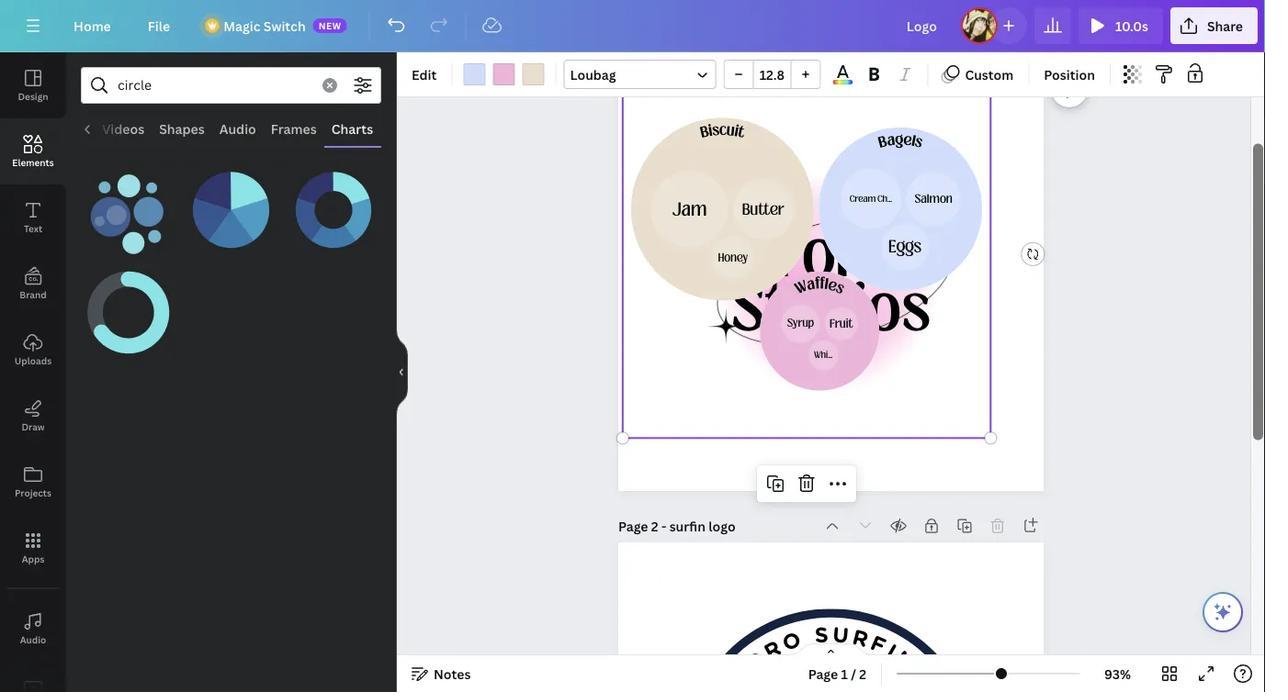 Task type: locate. For each thing, give the bounding box(es) containing it.
apps button
[[0, 515, 66, 582]]

s
[[814, 622, 830, 649]]

brand button
[[0, 251, 66, 317]]

Search elements search field
[[118, 68, 311, 103]]

audio button
[[212, 111, 264, 146], [0, 596, 66, 662]]

page
[[618, 518, 648, 535], [808, 666, 838, 683]]

design button
[[0, 52, 66, 119]]

r left s on the right of the page
[[760, 636, 786, 665]]

page left "1" at the bottom right of page
[[808, 666, 838, 683]]

group
[[723, 60, 821, 89], [81, 152, 176, 258], [183, 152, 279, 258], [286, 152, 381, 258], [81, 254, 176, 360]]

file
[[148, 17, 170, 34]]

r
[[850, 625, 871, 653], [760, 636, 786, 665]]

projects
[[15, 487, 51, 499]]

brand
[[20, 289, 47, 301]]

audio
[[220, 120, 257, 137], [20, 634, 46, 646]]

1 horizontal spatial audio
[[220, 120, 257, 137]]

file button
[[133, 7, 185, 44]]

0 horizontal spatial r
[[760, 636, 786, 665]]

draw
[[22, 421, 45, 433]]

home
[[74, 17, 111, 34]]

1 vertical spatial audio
[[20, 634, 46, 646]]

share button
[[1170, 7, 1258, 44]]

2 right /
[[859, 666, 867, 683]]

#f4b3db image
[[493, 63, 515, 85]]

r right u
[[850, 625, 871, 653]]

0 horizontal spatial audio button
[[0, 596, 66, 662]]

text
[[24, 222, 42, 235]]

i
[[882, 639, 901, 665]]

10.0s button
[[1079, 7, 1163, 44]]

1 vertical spatial page
[[808, 666, 838, 683]]

audio inside side panel tab list
[[20, 634, 46, 646]]

uploads
[[15, 355, 52, 367]]

0 horizontal spatial audio
[[20, 634, 46, 646]]

1 horizontal spatial audio button
[[212, 111, 264, 146]]

custom button
[[936, 60, 1021, 89]]

0 horizontal spatial page
[[618, 518, 648, 535]]

frames
[[271, 120, 317, 137]]

audio button down apps
[[0, 596, 66, 662]]

shapes
[[160, 120, 205, 137]]

#f4b3db image
[[493, 63, 515, 85]]

page left -
[[618, 518, 648, 535]]

1 horizontal spatial r
[[850, 625, 871, 653]]

audio down apps
[[20, 634, 46, 646]]

1 horizontal spatial page
[[808, 666, 838, 683]]

page for page 1 / 2
[[808, 666, 838, 683]]

1 horizontal spatial 2
[[859, 666, 867, 683]]

charts button
[[325, 111, 381, 146]]

new
[[319, 19, 342, 32]]

text button
[[0, 185, 66, 251]]

page 1 / 2
[[808, 666, 867, 683]]

-
[[662, 518, 666, 535]]

0 vertical spatial audio button
[[212, 111, 264, 146]]

r o
[[760, 627, 805, 665]]

notes
[[434, 666, 471, 683]]

uploads button
[[0, 317, 66, 383]]

0 horizontal spatial 2
[[651, 518, 658, 535]]

u
[[832, 622, 850, 649]]

0 vertical spatial page
[[618, 518, 648, 535]]

– – number field
[[759, 66, 785, 83]]

audio down search elements search field
[[220, 120, 257, 137]]

1 vertical spatial 2
[[859, 666, 867, 683]]

elements button
[[0, 119, 66, 185]]

projects button
[[0, 449, 66, 515]]

share
[[1207, 17, 1243, 34]]

0 vertical spatial audio
[[220, 120, 257, 137]]

studios
[[731, 270, 931, 350]]

2 inside button
[[859, 666, 867, 683]]

show pages image
[[787, 643, 875, 658]]

home link
[[59, 7, 126, 44]]

shapes button
[[152, 111, 212, 146]]

page 1 / 2 button
[[801, 660, 874, 689]]

draw button
[[0, 383, 66, 449]]

2
[[651, 518, 658, 535], [859, 666, 867, 683]]

color group
[[460, 60, 548, 89]]

edit
[[412, 66, 437, 83]]

custom
[[965, 66, 1014, 83]]

page inside button
[[808, 666, 838, 683]]

2 left -
[[651, 518, 658, 535]]

audio button down search elements search field
[[212, 111, 264, 146]]



Task type: describe. For each thing, give the bounding box(es) containing it.
10.0s
[[1115, 17, 1148, 34]]

/
[[851, 666, 856, 683]]

#ebdecb image
[[522, 63, 544, 85]]

main menu bar
[[0, 0, 1265, 52]]

switch
[[264, 17, 306, 34]]

#cfddff image
[[463, 63, 485, 85]]

position button
[[1037, 60, 1103, 89]]

f
[[867, 631, 890, 660]]

apps
[[22, 553, 44, 566]]

charts
[[332, 120, 374, 137]]

1
[[841, 666, 848, 683]]

magic switch
[[223, 17, 306, 34]]

93% button
[[1088, 660, 1148, 689]]

color range image
[[833, 80, 853, 85]]

side panel tab list
[[0, 52, 66, 693]]

93%
[[1105, 666, 1131, 683]]

edit button
[[404, 60, 444, 89]]

photos button
[[36, 111, 95, 146]]

loubag button
[[564, 60, 716, 89]]

#cfddff image
[[463, 63, 485, 85]]

s u r f i
[[814, 622, 901, 665]]

videos button
[[95, 111, 152, 146]]

frames button
[[264, 111, 325, 146]]

design
[[18, 90, 48, 102]]

o
[[779, 627, 805, 657]]

0 vertical spatial 2
[[651, 518, 658, 535]]

Page title text field
[[670, 517, 738, 536]]

1 vertical spatial audio button
[[0, 596, 66, 662]]

position
[[1044, 66, 1095, 83]]

magic
[[223, 17, 260, 34]]

hide image
[[396, 328, 408, 417]]

loubag
[[570, 66, 616, 83]]

toro
[[765, 216, 897, 296]]

photos
[[43, 120, 88, 137]]

Design title text field
[[892, 7, 954, 44]]

canva assistant image
[[1212, 602, 1234, 624]]

videos
[[102, 120, 145, 137]]

#ebdecb image
[[522, 63, 544, 85]]

page 2 -
[[618, 518, 670, 535]]

r inside s u r f i
[[850, 625, 871, 653]]

r inside r o
[[760, 636, 786, 665]]

page for page 2 -
[[618, 518, 648, 535]]

notes button
[[404, 660, 478, 689]]

elements
[[12, 156, 54, 169]]



Task type: vqa. For each thing, say whether or not it's contained in the screenshot.
minutes
no



